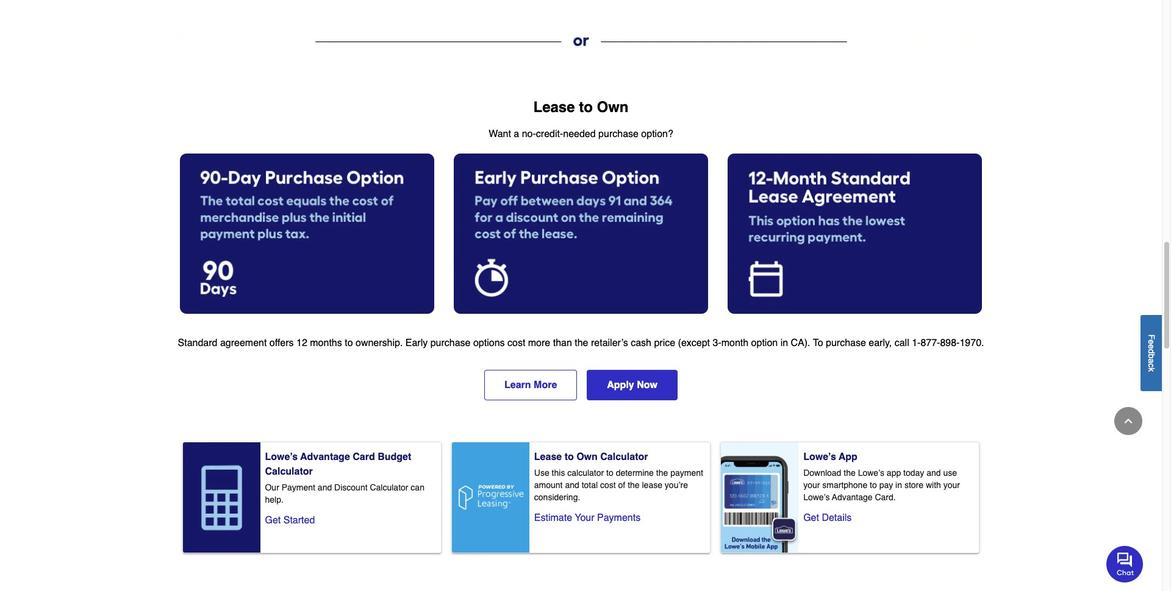 Task type: describe. For each thing, give the bounding box(es) containing it.
own for lease to own
[[597, 99, 629, 116]]

1 e from the top
[[1147, 340, 1157, 344]]

needed
[[563, 129, 596, 140]]

learn more link
[[484, 370, 577, 401]]

and for lowe's app
[[927, 469, 941, 478]]

agreement
[[220, 338, 267, 349]]

1970.
[[960, 338, 984, 349]]

f
[[1147, 334, 1157, 340]]

determine
[[616, 469, 654, 478]]

call
[[895, 338, 909, 349]]

1-
[[912, 338, 921, 349]]

with
[[926, 481, 941, 491]]

a smartphone displaying a preview of the lowe's mobile app. image
[[721, 443, 799, 553]]

12-month standard lease agreement. this option has the lowest recurring payment. image
[[728, 154, 982, 314]]

cost inside lease to own calculator use this calculator to determine the payment amount and total cost of the lease you're considering.
[[600, 481, 616, 491]]

lowe's advantage card budget calculator. our payment and discount calculator can help. get started. image
[[183, 443, 260, 553]]

our
[[265, 483, 279, 493]]

f e e d b a c k button
[[1141, 315, 1162, 391]]

payment
[[282, 483, 315, 493]]

2 horizontal spatial purchase
[[826, 338, 866, 349]]

to up want a no-credit-needed purchase option?
[[579, 99, 593, 116]]

to
[[813, 338, 823, 349]]

advantage inside lowe's app download the lowe's app today and use your smartphone to pay in store with your lowe's advantage card.
[[832, 493, 873, 503]]

can
[[411, 483, 425, 493]]

app
[[887, 469, 901, 478]]

calculator
[[567, 469, 604, 478]]

and for lowe's advantage card budget calculator
[[318, 483, 332, 493]]

898-
[[940, 338, 960, 349]]

advantage inside lowe's advantage card budget calculator our payment and discount calculator can help.
[[300, 452, 350, 463]]

early purchase option. pay off between days 91 and 364 for discount on remaining cost of the lease. image
[[454, 154, 708, 314]]

months
[[310, 338, 342, 349]]

use
[[943, 469, 957, 478]]

calculator inside lease to own calculator use this calculator to determine the payment amount and total cost of the lease you're considering.
[[600, 452, 648, 463]]

early
[[406, 338, 428, 349]]

to up this
[[565, 452, 574, 463]]

retailer's
[[591, 338, 628, 349]]

ca).
[[791, 338, 810, 349]]

pay
[[879, 481, 893, 491]]

0 horizontal spatial cost
[[508, 338, 525, 349]]

c
[[1147, 363, 1157, 368]]

app
[[839, 452, 857, 463]]

payment
[[670, 469, 703, 478]]

2 vertical spatial calculator
[[370, 483, 408, 493]]

more
[[528, 338, 550, 349]]

k
[[1147, 368, 1157, 372]]

chat invite button image
[[1107, 546, 1144, 583]]

amount
[[534, 481, 563, 491]]

no-
[[522, 129, 536, 140]]

lease
[[642, 481, 662, 491]]

credit-
[[536, 129, 563, 140]]

get for get started
[[265, 516, 281, 527]]

get started
[[265, 516, 315, 527]]

ownership.
[[356, 338, 403, 349]]

card.
[[875, 493, 896, 503]]

own for lease to own calculator use this calculator to determine the payment amount and total cost of the lease you're considering.
[[577, 452, 598, 463]]

1 your from the left
[[803, 481, 820, 491]]

learn
[[504, 380, 531, 391]]

apply now link
[[587, 370, 678, 401]]

of
[[618, 481, 625, 491]]

lowe's advantage card budget calculator our payment and discount calculator can help.
[[265, 452, 425, 505]]

to right months
[[345, 338, 353, 349]]

12
[[296, 338, 307, 349]]

0 vertical spatial in
[[781, 338, 788, 349]]

3-
[[713, 338, 721, 349]]

total
[[582, 481, 598, 491]]

the up lease
[[656, 469, 668, 478]]

b
[[1147, 354, 1157, 359]]

apply now
[[607, 380, 658, 391]]

lease to own calculator use this calculator to determine the payment amount and total cost of the lease you're considering.
[[534, 452, 703, 503]]

get for get details
[[803, 513, 819, 524]]

you're
[[665, 481, 688, 491]]

considering.
[[534, 493, 580, 503]]



Task type: vqa. For each thing, say whether or not it's contained in the screenshot.
Specifications
no



Task type: locate. For each thing, give the bounding box(es) containing it.
purchase
[[598, 129, 639, 140], [430, 338, 471, 349], [826, 338, 866, 349]]

1 horizontal spatial calculator
[[370, 483, 408, 493]]

2 horizontal spatial calculator
[[600, 452, 648, 463]]

or. image
[[177, 33, 985, 51]]

1 vertical spatial in
[[896, 481, 902, 491]]

download
[[803, 469, 841, 478]]

1 horizontal spatial purchase
[[598, 129, 639, 140]]

and inside lease to own calculator use this calculator to determine the payment amount and total cost of the lease you're considering.
[[565, 481, 579, 491]]

0 horizontal spatial advantage
[[300, 452, 350, 463]]

a up k
[[1147, 359, 1157, 363]]

get details
[[803, 513, 852, 524]]

lowe's up the our
[[265, 452, 298, 463]]

1 vertical spatial a
[[1147, 359, 1157, 363]]

option
[[751, 338, 778, 349]]

to inside lowe's app download the lowe's app today and use your smartphone to pay in store with your lowe's advantage card.
[[870, 481, 877, 491]]

f e e d b a c k
[[1147, 334, 1157, 372]]

the up smartphone
[[844, 469, 856, 478]]

smartphone
[[822, 481, 868, 491]]

standard
[[178, 338, 217, 349]]

than
[[553, 338, 572, 349]]

to right calculator
[[606, 469, 614, 478]]

and left discount
[[318, 483, 332, 493]]

877-
[[921, 338, 940, 349]]

0 horizontal spatial and
[[318, 483, 332, 493]]

lowe's app download the lowe's app today and use your smartphone to pay in store with your lowe's advantage card.
[[803, 452, 960, 503]]

calculator up the determine
[[600, 452, 648, 463]]

help.
[[265, 496, 284, 505]]

your
[[575, 513, 594, 524]]

1 horizontal spatial advantage
[[832, 493, 873, 503]]

0 vertical spatial advantage
[[300, 452, 350, 463]]

0 horizontal spatial purchase
[[430, 338, 471, 349]]

1 horizontal spatial and
[[565, 481, 579, 491]]

0 horizontal spatial in
[[781, 338, 788, 349]]

lowe's inside lowe's advantage card budget calculator our payment and discount calculator can help.
[[265, 452, 298, 463]]

estimate
[[534, 513, 572, 524]]

1 vertical spatial cost
[[600, 481, 616, 491]]

own up want a no-credit-needed purchase option?
[[597, 99, 629, 116]]

e
[[1147, 340, 1157, 344], [1147, 344, 1157, 349]]

and inside lowe's app download the lowe's app today and use your smartphone to pay in store with your lowe's advantage card.
[[927, 469, 941, 478]]

a
[[514, 129, 519, 140], [1147, 359, 1157, 363]]

standard agreement offers 12 months to ownership. early purchase options cost more than the retailer's cash price (except 3-month option in ca). to purchase early, call 1-877-898-1970.
[[178, 338, 984, 349]]

advantage left card
[[300, 452, 350, 463]]

0 vertical spatial lease
[[533, 99, 575, 116]]

learn more
[[504, 380, 557, 391]]

1 horizontal spatial get
[[803, 513, 819, 524]]

purchase right to
[[826, 338, 866, 349]]

purchase left option?
[[598, 129, 639, 140]]

get
[[803, 513, 819, 524], [265, 516, 281, 527]]

use
[[534, 469, 549, 478]]

and up with at bottom
[[927, 469, 941, 478]]

lowe's up get details
[[803, 493, 830, 503]]

0 horizontal spatial calculator
[[265, 467, 313, 478]]

month
[[721, 338, 749, 349]]

advantage down smartphone
[[832, 493, 873, 503]]

and left total
[[565, 481, 579, 491]]

your
[[803, 481, 820, 491], [943, 481, 960, 491]]

1 horizontal spatial your
[[943, 481, 960, 491]]

lease inside lease to own calculator use this calculator to determine the payment amount and total cost of the lease you're considering.
[[534, 452, 562, 463]]

now
[[637, 380, 658, 391]]

cost
[[508, 338, 525, 349], [600, 481, 616, 491]]

more
[[534, 380, 557, 391]]

own up calculator
[[577, 452, 598, 463]]

details
[[822, 513, 852, 524]]

in right pay
[[896, 481, 902, 491]]

apply
[[607, 380, 634, 391]]

lowe's up pay
[[858, 469, 884, 478]]

0 vertical spatial calculator
[[600, 452, 648, 463]]

1 horizontal spatial in
[[896, 481, 902, 491]]

a left the no-
[[514, 129, 519, 140]]

the right of on the bottom right of the page
[[628, 481, 640, 491]]

0 vertical spatial cost
[[508, 338, 525, 349]]

to
[[579, 99, 593, 116], [345, 338, 353, 349], [565, 452, 574, 463], [606, 469, 614, 478], [870, 481, 877, 491]]

1 horizontal spatial cost
[[600, 481, 616, 491]]

early,
[[869, 338, 892, 349]]

estimate your payments
[[534, 513, 641, 524]]

lowe's up download
[[803, 452, 836, 463]]

store
[[905, 481, 924, 491]]

the inside lowe's app download the lowe's app today and use your smartphone to pay in store with your lowe's advantage card.
[[844, 469, 856, 478]]

advantage
[[300, 452, 350, 463], [832, 493, 873, 503]]

price
[[654, 338, 675, 349]]

lease
[[533, 99, 575, 116], [534, 452, 562, 463]]

lease up use
[[534, 452, 562, 463]]

90-day purchase option. the total cost equals the cost of merchandise plus initial payment plus tax. image
[[180, 154, 434, 314]]

option?
[[641, 129, 673, 140]]

today
[[903, 469, 924, 478]]

lease up credit-
[[533, 99, 575, 116]]

in left the ca).
[[781, 338, 788, 349]]

lease to own
[[533, 99, 629, 116]]

0 horizontal spatial a
[[514, 129, 519, 140]]

get down help.
[[265, 516, 281, 527]]

and inside lowe's advantage card budget calculator our payment and discount calculator can help.
[[318, 483, 332, 493]]

cost left more
[[508, 338, 525, 349]]

1 horizontal spatial a
[[1147, 359, 1157, 363]]

2 e from the top
[[1147, 344, 1157, 349]]

cost left of on the bottom right of the page
[[600, 481, 616, 491]]

0 vertical spatial own
[[597, 99, 629, 116]]

payments
[[597, 513, 641, 524]]

lease for lease to own calculator use this calculator to determine the payment amount and total cost of the lease you're considering.
[[534, 452, 562, 463]]

1 vertical spatial lease
[[534, 452, 562, 463]]

0 horizontal spatial your
[[803, 481, 820, 491]]

a inside f e e d b a c k button
[[1147, 359, 1157, 363]]

cash
[[631, 338, 651, 349]]

1 vertical spatial calculator
[[265, 467, 313, 478]]

card
[[353, 452, 375, 463]]

and
[[927, 469, 941, 478], [565, 481, 579, 491], [318, 483, 332, 493]]

options
[[473, 338, 505, 349]]

calculator up payment
[[265, 467, 313, 478]]

started
[[283, 516, 315, 527]]

your down download
[[803, 481, 820, 491]]

0 vertical spatial a
[[514, 129, 519, 140]]

purchase right early
[[430, 338, 471, 349]]

the right than
[[575, 338, 588, 349]]

want a no-credit-needed purchase option?
[[489, 129, 673, 140]]

e up b on the bottom
[[1147, 344, 1157, 349]]

lowe's
[[265, 452, 298, 463], [803, 452, 836, 463], [858, 469, 884, 478], [803, 493, 830, 503]]

offers
[[270, 338, 294, 349]]

2 your from the left
[[943, 481, 960, 491]]

1 vertical spatial own
[[577, 452, 598, 463]]

1 vertical spatial advantage
[[832, 493, 873, 503]]

in
[[781, 338, 788, 349], [896, 481, 902, 491]]

scroll to top element
[[1114, 407, 1143, 436]]

this
[[552, 469, 565, 478]]

lease for lease to own
[[533, 99, 575, 116]]

own inside lease to own calculator use this calculator to determine the payment amount and total cost of the lease you're considering.
[[577, 452, 598, 463]]

calculator left can
[[370, 483, 408, 493]]

(except
[[678, 338, 710, 349]]

in inside lowe's app download the lowe's app today and use your smartphone to pay in store with your lowe's advantage card.
[[896, 481, 902, 491]]

own
[[597, 99, 629, 116], [577, 452, 598, 463]]

e up d
[[1147, 340, 1157, 344]]

your down use
[[943, 481, 960, 491]]

0 horizontal spatial get
[[265, 516, 281, 527]]

to left pay
[[870, 481, 877, 491]]

get left details
[[803, 513, 819, 524]]

2 horizontal spatial and
[[927, 469, 941, 478]]

powered by progressive leasing logo. image
[[452, 443, 529, 553]]

the
[[575, 338, 588, 349], [656, 469, 668, 478], [844, 469, 856, 478], [628, 481, 640, 491]]

want
[[489, 129, 511, 140]]

budget
[[378, 452, 411, 463]]

chevron up image
[[1122, 415, 1135, 428]]

d
[[1147, 349, 1157, 354]]

discount
[[334, 483, 368, 493]]

calculator
[[600, 452, 648, 463], [265, 467, 313, 478], [370, 483, 408, 493]]



